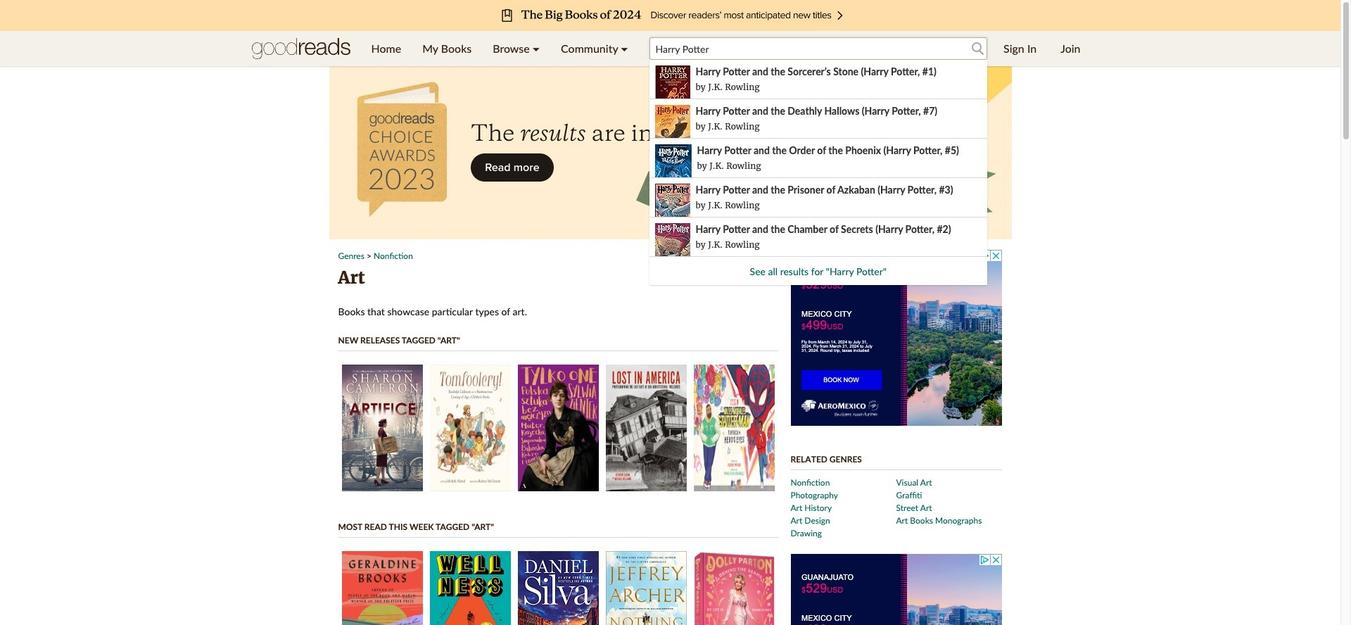 Task type: locate. For each thing, give the bounding box(es) containing it.
menu
[[361, 31, 639, 66]]

horse image
[[342, 551, 423, 625]]

advertisement element
[[329, 63, 1012, 239], [791, 250, 1002, 426], [791, 554, 1002, 625]]

0 vertical spatial advertisement element
[[329, 63, 1012, 239]]

the most anticipated books of 2024 image
[[107, 0, 1234, 31]]

2 vertical spatial advertisement element
[[791, 554, 1002, 625]]

1 vertical spatial advertisement element
[[791, 250, 1002, 426]]



Task type: vqa. For each thing, say whether or not it's contained in the screenshot.
the most anticipated books of 2024 image
yes



Task type: describe. For each thing, give the bounding box(es) containing it.
nothing ventured (william warwick, #1) image
[[606, 551, 687, 625]]

tylko one. polska sztuka bez mężczyzn image
[[518, 365, 599, 491]]

wellness image
[[430, 551, 511, 625]]

tomfoolery!: randolph caldecott and the rambunctious coming-of-age of children's books image
[[430, 365, 511, 491]]

Search books text field
[[649, 37, 988, 60]]

behind the seams: my life in rhinestones image
[[694, 551, 775, 625]]

artifice image
[[342, 365, 423, 491]]

lost in america: photographing the last days of our architectural treasures image
[[606, 365, 687, 491]]

miles morales spider-man: through a hero's eyes (marvel) image
[[694, 365, 775, 491]]

Search for books to add to your shelves search field
[[649, 37, 988, 285]]

the collector (gabriel allon, #23) image
[[518, 551, 599, 625]]



